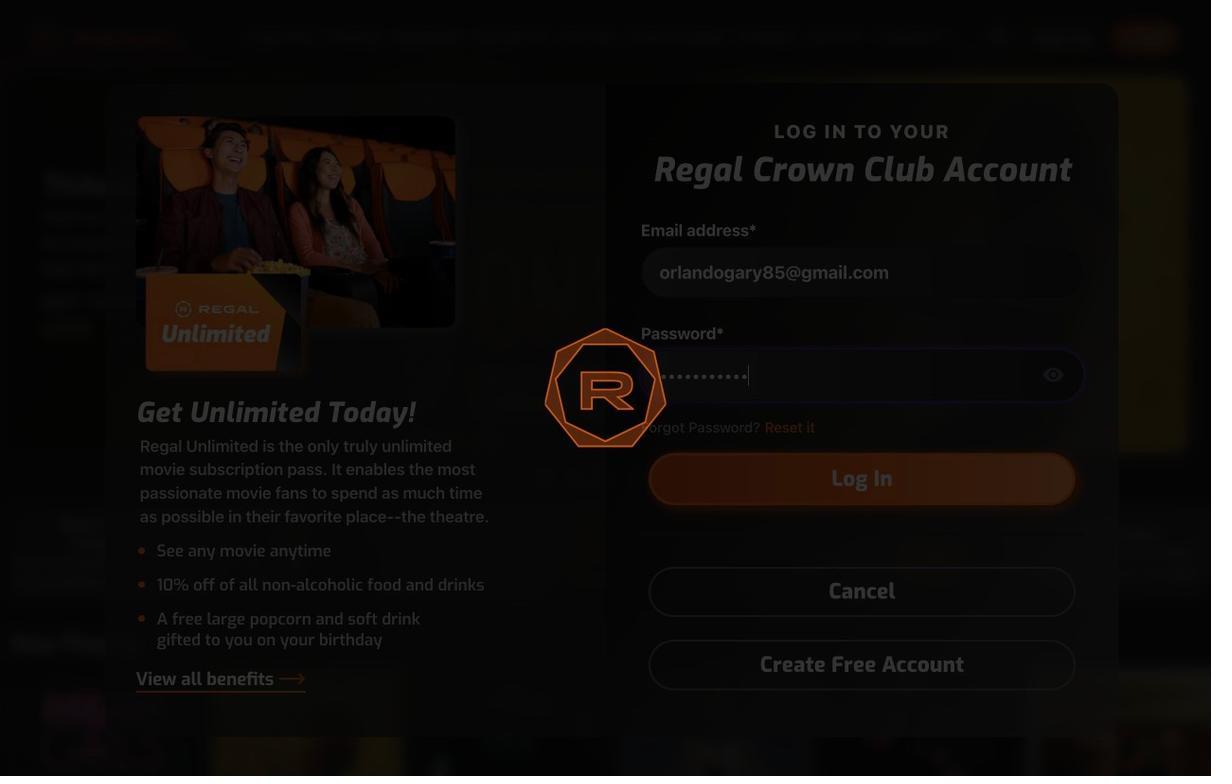 Task type: locate. For each thing, give the bounding box(es) containing it.
dune popcorn 4 image
[[226, 496, 321, 612]]

regal dark background image
[[0, 0, 1211, 142]]

toggle password visibility image
[[1043, 368, 1064, 383]]

get tickets to see bob marley: one love at regal element
[[8, 76, 1189, 455]]

go to homepage image
[[30, 23, 186, 53]]

get unlimited today! thumbnail image
[[136, 117, 467, 380]]



Task type: describe. For each thing, give the bounding box(es) containing it.
regal unlimited card image
[[886, 496, 981, 612]]

main element
[[240, 27, 971, 49]]

regal tag image
[[556, 496, 651, 612]]

example@example.com email field
[[641, 247, 1084, 298]]

get tickets to see bob marley: one love at regal image
[[8, 76, 1189, 455]]



Task type: vqa. For each thing, say whether or not it's contained in the screenshot.
the & at the top of page
no



